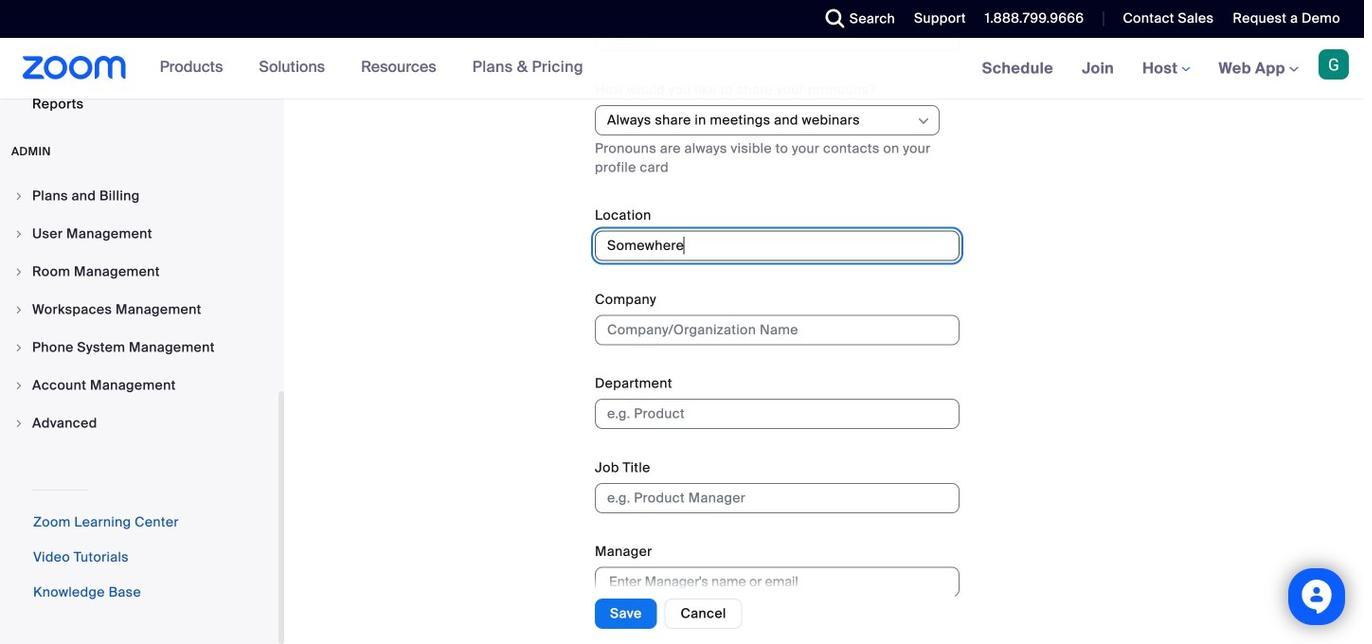 Task type: describe. For each thing, give the bounding box(es) containing it.
5 menu item from the top
[[0, 330, 279, 366]]

7 menu item from the top
[[0, 406, 279, 442]]

5 right image from the top
[[13, 418, 25, 429]]

3 right image from the top
[[13, 304, 25, 316]]

2 right image from the top
[[13, 342, 25, 353]]

2 menu item from the top
[[0, 216, 279, 252]]

e.g. San Jose text field
[[595, 231, 960, 261]]

6 menu item from the top
[[0, 368, 279, 404]]

e.g. Product text field
[[595, 399, 960, 429]]

4 menu item from the top
[[0, 292, 279, 328]]

3 menu item from the top
[[0, 254, 279, 290]]

e.g. Product Manager text field
[[595, 483, 960, 513]]

1 right image from the top
[[13, 266, 25, 278]]

2 right image from the top
[[13, 228, 25, 240]]

meetings navigation
[[968, 38, 1365, 100]]

4 right image from the top
[[13, 380, 25, 391]]



Task type: locate. For each thing, give the bounding box(es) containing it.
zoom logo image
[[23, 56, 127, 80]]

profile picture image
[[1319, 49, 1349, 80]]

banner
[[0, 38, 1365, 100]]

1 right image from the top
[[13, 190, 25, 202]]

admin menu menu
[[0, 178, 279, 443]]

Pronouns text field
[[595, 21, 960, 51]]

0 vertical spatial right image
[[13, 266, 25, 278]]

product information navigation
[[146, 38, 598, 99]]

right image
[[13, 190, 25, 202], [13, 228, 25, 240], [13, 304, 25, 316], [13, 380, 25, 391], [13, 418, 25, 429]]

right image
[[13, 266, 25, 278], [13, 342, 25, 353]]

Company/Organization Name text field
[[595, 315, 960, 345]]

menu item
[[0, 178, 279, 214], [0, 216, 279, 252], [0, 254, 279, 290], [0, 292, 279, 328], [0, 330, 279, 366], [0, 368, 279, 404], [0, 406, 279, 442]]

1 vertical spatial right image
[[13, 342, 25, 353]]

show options image
[[916, 114, 932, 129]]

1 menu item from the top
[[0, 178, 279, 214]]



Task type: vqa. For each thing, say whether or not it's contained in the screenshot.
the right use
no



